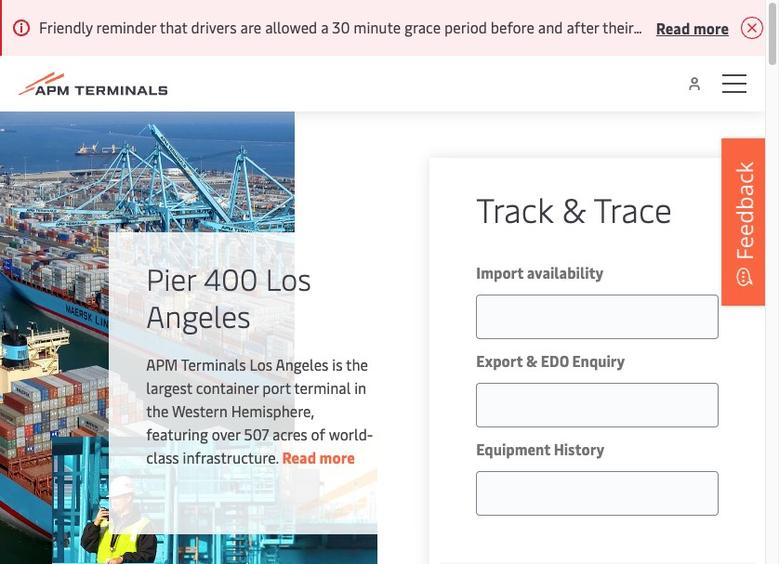Task type: describe. For each thing, give the bounding box(es) containing it.
enquiry
[[573, 351, 626, 371]]

trace
[[594, 186, 673, 232]]

container
[[196, 378, 259, 398]]

export
[[477, 351, 523, 371]]

pier 400 los angeles
[[146, 259, 312, 336]]

more for read more 'button'
[[694, 17, 730, 38]]

acres
[[273, 424, 308, 445]]

close alert image
[[741, 17, 764, 39]]

los for terminals
[[250, 355, 273, 375]]

read more for read more 'button'
[[657, 17, 730, 38]]

largest
[[146, 378, 193, 398]]

is
[[333, 355, 343, 375]]

over
[[212, 424, 241, 445]]

track & trace
[[477, 186, 673, 232]]

import
[[477, 262, 524, 283]]

terminals
[[181, 355, 246, 375]]

& for trace
[[563, 186, 587, 232]]

507
[[244, 424, 269, 445]]

la secondary image
[[52, 437, 378, 565]]

of
[[311, 424, 326, 445]]

apm terminals los angeles is the largest container port terminal in the western hemisphere, featuring over 507 acres of world- class infrastructure.
[[146, 355, 374, 468]]

track
[[477, 186, 554, 232]]

hemisphere,
[[231, 401, 314, 422]]

feedback
[[730, 161, 760, 260]]



Task type: vqa. For each thing, say whether or not it's contained in the screenshot.
Read
yes



Task type: locate. For each thing, give the bounding box(es) containing it.
0 horizontal spatial read more
[[282, 448, 355, 468]]

1 horizontal spatial read more
[[657, 17, 730, 38]]

angeles inside apm terminals los angeles is the largest container port terminal in the western hemisphere, featuring over 507 acres of world- class infrastructure.
[[276, 355, 329, 375]]

los
[[266, 259, 312, 299], [250, 355, 273, 375]]

the down largest
[[146, 401, 169, 422]]

angeles inside pier 400 los angeles
[[146, 296, 251, 336]]

infrastructure.
[[183, 448, 279, 468]]

more left close alert image
[[694, 17, 730, 38]]

export & edo enquiry
[[477, 351, 626, 371]]

in
[[355, 378, 367, 398]]

angeles
[[146, 296, 251, 336], [276, 355, 329, 375]]

western
[[172, 401, 228, 422]]

apm
[[146, 355, 178, 375]]

equipment history
[[477, 439, 605, 460]]

0 horizontal spatial read
[[282, 448, 316, 468]]

0 vertical spatial read more
[[657, 17, 730, 38]]

more inside 'button'
[[694, 17, 730, 38]]

0 vertical spatial read
[[657, 17, 691, 38]]

1 horizontal spatial the
[[346, 355, 369, 375]]

read left close alert image
[[657, 17, 691, 38]]

port
[[263, 378, 291, 398]]

0 vertical spatial the
[[346, 355, 369, 375]]

0 horizontal spatial angeles
[[146, 296, 251, 336]]

0 vertical spatial more
[[694, 17, 730, 38]]

pier
[[146, 259, 196, 299]]

1 horizontal spatial angeles
[[276, 355, 329, 375]]

0 vertical spatial angeles
[[146, 296, 251, 336]]

& for edo
[[527, 351, 538, 371]]

1 vertical spatial read
[[282, 448, 316, 468]]

1 vertical spatial los
[[250, 355, 273, 375]]

feedback button
[[722, 138, 769, 306]]

1 vertical spatial more
[[320, 448, 355, 468]]

read more for the read more "link"
[[282, 448, 355, 468]]

read more
[[657, 17, 730, 38], [282, 448, 355, 468]]

0 vertical spatial los
[[266, 259, 312, 299]]

400
[[204, 259, 258, 299]]

0 horizontal spatial the
[[146, 401, 169, 422]]

edo
[[541, 351, 569, 371]]

los inside apm terminals los angeles is the largest container port terminal in the western hemisphere, featuring over 507 acres of world- class infrastructure.
[[250, 355, 273, 375]]

angeles for terminals
[[276, 355, 329, 375]]

read
[[657, 17, 691, 38], [282, 448, 316, 468]]

more for the read more "link"
[[320, 448, 355, 468]]

los inside pier 400 los angeles
[[266, 259, 312, 299]]

1 horizontal spatial &
[[563, 186, 587, 232]]

terminal
[[294, 378, 351, 398]]

& left trace
[[563, 186, 587, 232]]

class
[[146, 448, 179, 468]]

featuring
[[146, 424, 208, 445]]

read down the acres
[[282, 448, 316, 468]]

0 vertical spatial &
[[563, 186, 587, 232]]

angeles up terminal
[[276, 355, 329, 375]]

los angeles pier 400 image
[[0, 112, 295, 565]]

read inside 'button'
[[657, 17, 691, 38]]

history
[[554, 439, 605, 460]]

availability
[[527, 262, 604, 283]]

read more down of at the left bottom
[[282, 448, 355, 468]]

read more left close alert image
[[657, 17, 730, 38]]

more down world-
[[320, 448, 355, 468]]

equipment
[[477, 439, 551, 460]]

0 horizontal spatial more
[[320, 448, 355, 468]]

read more link
[[282, 448, 355, 468]]

read more button
[[657, 16, 730, 39]]

angeles up terminals at the bottom
[[146, 296, 251, 336]]

import availability
[[477, 262, 604, 283]]

angeles for 400
[[146, 296, 251, 336]]

&
[[563, 186, 587, 232], [527, 351, 538, 371]]

world-
[[329, 424, 374, 445]]

1 vertical spatial &
[[527, 351, 538, 371]]

0 horizontal spatial &
[[527, 351, 538, 371]]

& left edo
[[527, 351, 538, 371]]

the right is
[[346, 355, 369, 375]]

read for the read more "link"
[[282, 448, 316, 468]]

1 vertical spatial the
[[146, 401, 169, 422]]

1 vertical spatial angeles
[[276, 355, 329, 375]]

1 vertical spatial read more
[[282, 448, 355, 468]]

los for 400
[[266, 259, 312, 299]]

the
[[346, 355, 369, 375], [146, 401, 169, 422]]

1 horizontal spatial more
[[694, 17, 730, 38]]

los right 400
[[266, 259, 312, 299]]

los up port
[[250, 355, 273, 375]]

more
[[694, 17, 730, 38], [320, 448, 355, 468]]

1 horizontal spatial read
[[657, 17, 691, 38]]

read for read more 'button'
[[657, 17, 691, 38]]



